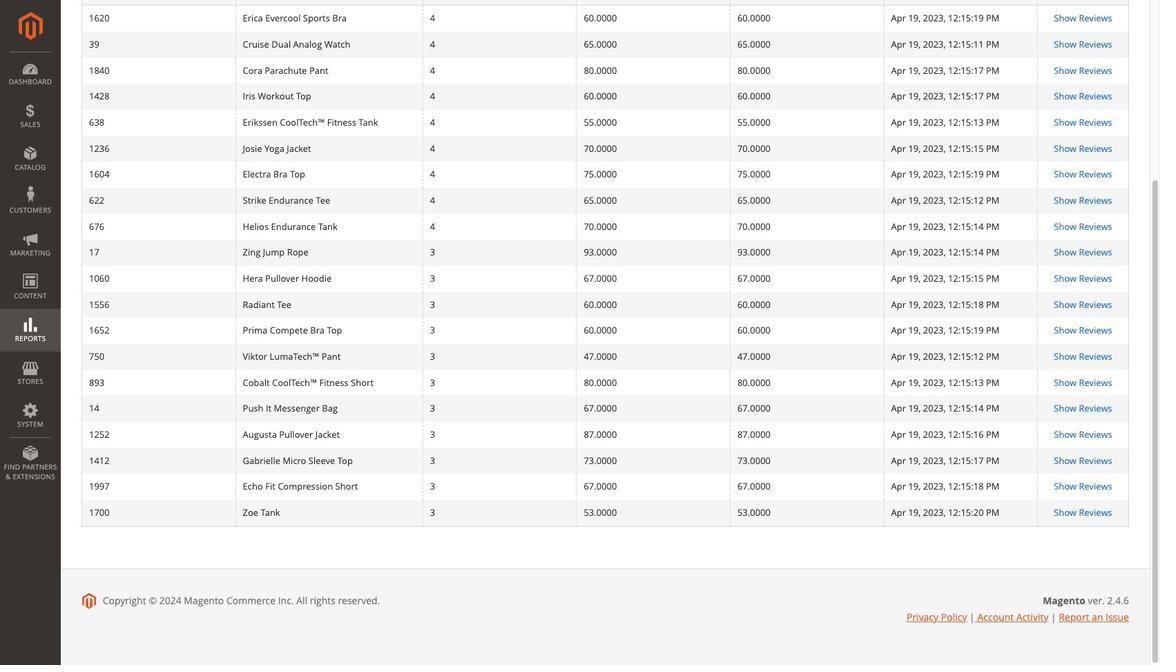 Task type: vqa. For each thing, say whether or not it's contained in the screenshot.
text box
no



Task type: locate. For each thing, give the bounding box(es) containing it.
menu bar
[[0, 52, 61, 489]]

magento admin panel image
[[18, 12, 42, 40]]



